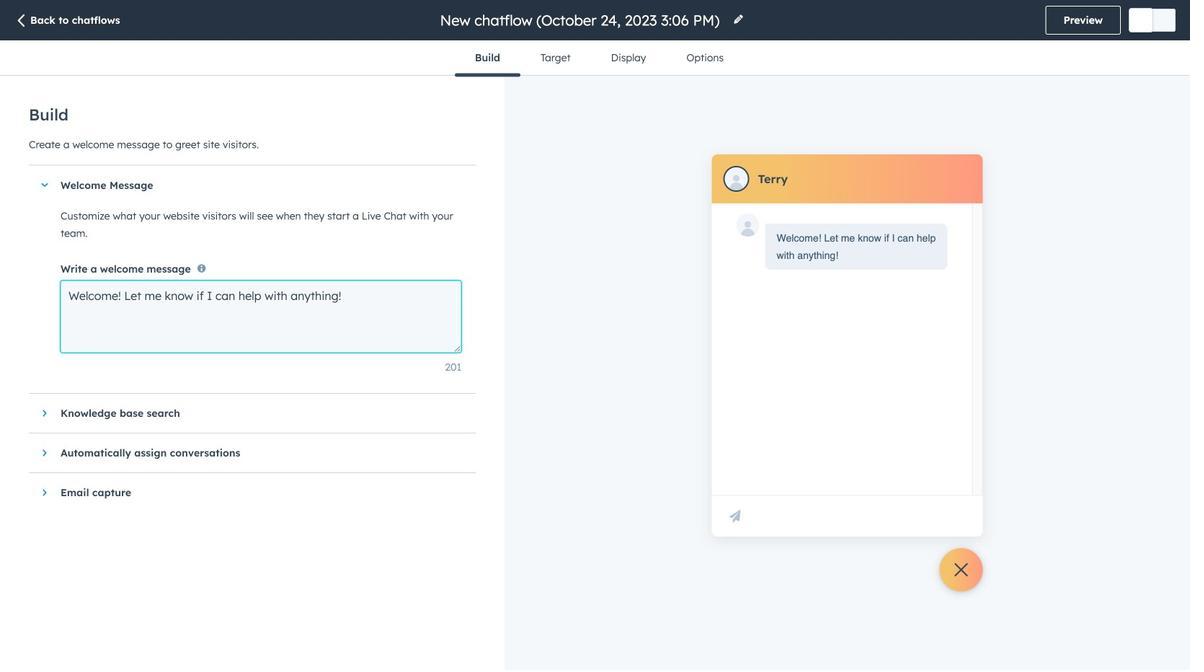 Task type: vqa. For each thing, say whether or not it's contained in the screenshot.
topmost '2'
no



Task type: locate. For each thing, give the bounding box(es) containing it.
None field
[[439, 10, 724, 30]]

None text field
[[61, 280, 462, 353]]

1 vertical spatial caret image
[[43, 488, 47, 497]]

navigation
[[455, 40, 744, 77]]

0 vertical spatial caret image
[[40, 183, 49, 187]]

caret image
[[40, 183, 49, 187], [43, 449, 47, 457]]

caret image
[[43, 409, 47, 417], [43, 488, 47, 497]]

0 vertical spatial caret image
[[43, 409, 47, 417]]



Task type: describe. For each thing, give the bounding box(es) containing it.
2 caret image from the top
[[43, 488, 47, 497]]

1 caret image from the top
[[43, 409, 47, 417]]

agent says: welcome! let me know if i can help with anything! element
[[777, 229, 937, 264]]

1 vertical spatial caret image
[[43, 449, 47, 457]]



